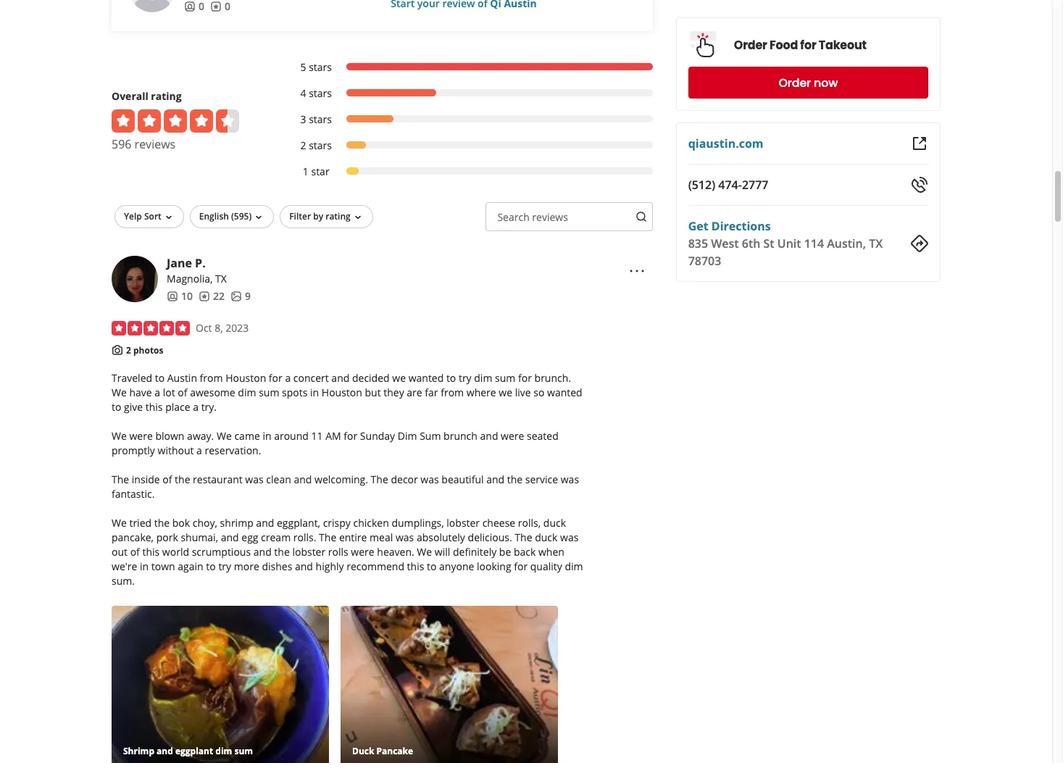 Task type: describe. For each thing, give the bounding box(es) containing it.
5 stars
[[300, 60, 332, 74]]

world
[[162, 545, 189, 559]]

and inside we were blown away. we came in around 11 am for sunday dim sum brunch and were seated promptly without a reservation.
[[480, 429, 498, 443]]

photo of jane p. image
[[112, 256, 158, 302]]

lot
[[163, 386, 175, 399]]

10
[[181, 289, 193, 303]]

and down shrimp
[[221, 531, 239, 544]]

the up fantastic.
[[112, 473, 129, 486]]

scrumptious
[[192, 545, 251, 559]]

tx inside jane p. magnolia, tx
[[215, 272, 227, 285]]

restaurant
[[193, 473, 243, 486]]

the up pork
[[154, 516, 170, 530]]

qiaustin.com link
[[688, 136, 763, 151]]

be
[[499, 545, 511, 559]]

filter by rating button
[[280, 205, 373, 228]]

jane p. link
[[167, 255, 206, 271]]

a left try.
[[193, 400, 199, 414]]

dumplings,
[[392, 516, 444, 530]]

magnolia,
[[167, 272, 213, 285]]

where
[[466, 386, 496, 399]]

for up live
[[518, 371, 532, 385]]

decor
[[391, 473, 418, 486]]

anyone
[[439, 560, 474, 573]]

24 phone v2 image
[[911, 176, 928, 193]]

was up heaven.
[[396, 531, 414, 544]]

qiaustin.com
[[688, 136, 763, 151]]

9
[[245, 289, 251, 303]]

quality
[[530, 560, 562, 573]]

overall
[[112, 89, 148, 103]]

the up dishes in the left bottom of the page
[[274, 545, 290, 559]]

0 horizontal spatial we
[[392, 371, 406, 385]]

get directions 835 west 6th st unit 114 austin, tx 78703
[[688, 218, 883, 269]]

yelp
[[124, 210, 142, 222]]

cheese
[[482, 516, 515, 530]]

4.5 star rating image
[[112, 109, 239, 133]]

traveled
[[112, 371, 152, 385]]

tried
[[129, 516, 152, 530]]

awesome
[[190, 386, 235, 399]]

1 star
[[303, 164, 329, 178]]

am
[[325, 429, 341, 443]]

delicious.
[[468, 531, 512, 544]]

spots
[[282, 386, 308, 399]]

of inside the inside of the restaurant was clean and welcoming. the decor was beautiful and the service was fantastic.
[[162, 473, 172, 486]]

rolls
[[328, 545, 348, 559]]

0 horizontal spatial were
[[129, 429, 153, 443]]

0 vertical spatial duck
[[543, 516, 566, 530]]

1 vertical spatial duck
[[535, 531, 558, 544]]

1 vertical spatial houston
[[322, 386, 362, 399]]

filter by rating
[[289, 210, 351, 222]]

dim
[[398, 429, 417, 443]]

jane p. magnolia, tx
[[167, 255, 227, 285]]

we inside traveled to austin from houston for a concert and decided we wanted to try dim sum for brunch. we have a lot of awesome dim sum spots in houston but they are far from where we live so wanted to give this place a try.
[[112, 386, 127, 399]]

2 vertical spatial this
[[407, 560, 424, 573]]

and right beautiful
[[486, 473, 504, 486]]

596 reviews
[[112, 136, 176, 152]]

looking
[[477, 560, 511, 573]]

blown
[[155, 429, 184, 443]]

2 for 2 photos
[[126, 344, 131, 356]]

1 vertical spatial this
[[142, 545, 160, 559]]

(512) 474-2777
[[688, 177, 768, 193]]

to down scrumptious
[[206, 560, 216, 573]]

3 stars
[[300, 112, 332, 126]]

traveled to austin from houston for a concert and decided we wanted to try dim sum for brunch. we have a lot of awesome dim sum spots in houston but they are far from where we live so wanted to give this place a try.
[[112, 371, 582, 414]]

1 vertical spatial lobster
[[292, 545, 325, 559]]

came
[[234, 429, 260, 443]]

get directions link
[[688, 218, 771, 234]]

friends element for 16 review v2 image
[[167, 289, 193, 304]]

around
[[274, 429, 309, 443]]

bok
[[172, 516, 190, 530]]

austin,
[[827, 236, 866, 251]]

they
[[384, 386, 404, 399]]

1 vertical spatial sum
[[259, 386, 279, 399]]

try inside traveled to austin from houston for a concert and decided we wanted to try dim sum for brunch. we have a lot of awesome dim sum spots in houston but they are far from where we live so wanted to give this place a try.
[[459, 371, 471, 385]]

have
[[129, 386, 152, 399]]

filter
[[289, 210, 311, 222]]

promptly
[[112, 444, 155, 457]]

yelp sort button
[[114, 205, 184, 228]]

rolls,
[[518, 516, 541, 530]]

78703
[[688, 253, 721, 269]]

fantastic.
[[112, 487, 155, 501]]

reviews for 596 reviews
[[134, 136, 176, 152]]

sum.
[[112, 574, 135, 588]]

was right decor
[[421, 473, 439, 486]]

chicken
[[353, 516, 389, 530]]

decided
[[352, 371, 390, 385]]

filter reviews by 4 stars rating element
[[286, 86, 653, 101]]

16 camera v2 image
[[112, 344, 123, 356]]

crispy
[[323, 516, 351, 530]]

we left will
[[417, 545, 432, 559]]

brunch.
[[534, 371, 571, 385]]

order for order food for takeout
[[734, 37, 767, 53]]

reviews element for friends element containing 10
[[199, 289, 225, 304]]

we were blown away. we came in around 11 am for sunday dim sum brunch and were seated promptly without a reservation.
[[112, 429, 559, 457]]

jane
[[167, 255, 192, 271]]

to up lot
[[155, 371, 165, 385]]

away.
[[187, 429, 214, 443]]

sum
[[420, 429, 441, 443]]

16 review v2 image
[[210, 0, 222, 12]]

0 horizontal spatial dim
[[238, 386, 256, 399]]

was left clean
[[245, 473, 264, 486]]

will
[[435, 545, 450, 559]]

cream
[[261, 531, 291, 544]]

rolls.
[[293, 531, 316, 544]]

welcoming.
[[315, 473, 368, 486]]

are
[[407, 386, 422, 399]]

0 vertical spatial houston
[[225, 371, 266, 385]]

24 directions v2 image
[[911, 235, 928, 252]]

16 friends v2 image
[[167, 290, 178, 302]]

absolutely
[[417, 531, 465, 544]]

1 horizontal spatial we
[[499, 386, 512, 399]]

and left 'highly'
[[295, 560, 313, 573]]

in inside we tried the bok choy, shrimp and eggplant, crispy chicken dumplings, lobster cheese rolls, duck pancake, pork shumai, and egg cream rolls. the entire meal was absolutely delicious. the duck was out of this world scrumptious and the lobster rolls were heaven. we will definitely be back when we're in town again to try more dishes and highly recommend this to anyone looking for quality dim sum.
[[140, 560, 149, 573]]

p.
[[195, 255, 206, 271]]

in inside traveled to austin from houston for a concert and decided we wanted to try dim sum for brunch. we have a lot of awesome dim sum spots in houston but they are far from where we live so wanted to give this place a try.
[[310, 386, 319, 399]]

eggplant,
[[277, 516, 320, 530]]

we tried the bok choy, shrimp and eggplant, crispy chicken dumplings, lobster cheese rolls, duck pancake, pork shumai, and egg cream rolls. the entire meal was absolutely delicious. the duck was out of this world scrumptious and the lobster rolls were heaven. we will definitely be back when we're in town again to try more dishes and highly recommend this to anyone looking for quality dim sum.
[[112, 516, 583, 588]]

6th
[[742, 236, 760, 251]]

0 horizontal spatial rating
[[151, 89, 182, 103]]

get
[[688, 218, 708, 234]]

directions
[[711, 218, 771, 234]]

pancake,
[[112, 531, 154, 544]]



Task type: vqa. For each thing, say whether or not it's contained in the screenshot.
walking (1 mi.)
no



Task type: locate. For each thing, give the bounding box(es) containing it.
english (595) button
[[190, 205, 274, 228]]

the down 'without'
[[175, 473, 190, 486]]

and right concert
[[331, 371, 350, 385]]

1 horizontal spatial 2
[[300, 138, 306, 152]]

0 vertical spatial of
[[178, 386, 187, 399]]

and up cream
[[256, 516, 274, 530]]

for inside we tried the bok choy, shrimp and eggplant, crispy chicken dumplings, lobster cheese rolls, duck pancake, pork shumai, and egg cream rolls. the entire meal was absolutely delicious. the duck was out of this world scrumptious and the lobster rolls were heaven. we will definitely be back when we're in town again to try more dishes and highly recommend this to anyone looking for quality dim sum.
[[514, 560, 528, 573]]

wanted down 'brunch.'
[[547, 386, 582, 399]]

2
[[300, 138, 306, 152], [126, 344, 131, 356]]

dim inside we tried the bok choy, shrimp and eggplant, crispy chicken dumplings, lobster cheese rolls, duck pancake, pork shumai, and egg cream rolls. the entire meal was absolutely delicious. the duck was out of this world scrumptious and the lobster rolls were heaven. we will definitely be back when we're in town again to try more dishes and highly recommend this to anyone looking for quality dim sum.
[[565, 560, 583, 573]]

of right inside
[[162, 473, 172, 486]]

1 horizontal spatial rating
[[326, 210, 351, 222]]

order left food
[[734, 37, 767, 53]]

we
[[392, 371, 406, 385], [499, 386, 512, 399]]

for right the am
[[344, 429, 357, 443]]

reviews element containing 22
[[199, 289, 225, 304]]

0 horizontal spatial try
[[218, 560, 231, 573]]

filter reviews by 1 star rating element
[[286, 164, 653, 179]]

1 stars from the top
[[309, 60, 332, 74]]

order left now
[[779, 74, 811, 91]]

a inside we were blown away. we came in around 11 am for sunday dim sum brunch and were seated promptly without a reservation.
[[196, 444, 202, 457]]

0 vertical spatial lobster
[[447, 516, 480, 530]]

were inside we tried the bok choy, shrimp and eggplant, crispy chicken dumplings, lobster cheese rolls, duck pancake, pork shumai, and egg cream rolls. the entire meal was absolutely delicious. the duck was out of this world scrumptious and the lobster rolls were heaven. we will definitely be back when we're in town again to try more dishes and highly recommend this to anyone looking for quality dim sum.
[[351, 545, 374, 559]]

1 vertical spatial we
[[499, 386, 512, 399]]

duck
[[543, 516, 566, 530], [535, 531, 558, 544]]

4 stars from the top
[[309, 138, 332, 152]]

for up spots
[[269, 371, 282, 385]]

entire
[[339, 531, 367, 544]]

16 chevron down v2 image right sort
[[163, 211, 174, 223]]

0 horizontal spatial wanted
[[408, 371, 444, 385]]

2 vertical spatial of
[[130, 545, 140, 559]]

0 vertical spatial friends element
[[184, 0, 204, 14]]

  text field
[[486, 202, 653, 231]]

2 for 2 stars
[[300, 138, 306, 152]]

2 down 3
[[300, 138, 306, 152]]

0 horizontal spatial from
[[200, 371, 223, 385]]

reviews down 4.5 star rating image
[[134, 136, 176, 152]]

to left give
[[112, 400, 121, 414]]

in left town
[[140, 560, 149, 573]]

16 friends v2 image
[[184, 0, 196, 12]]

sum left spots
[[259, 386, 279, 399]]

2 horizontal spatial in
[[310, 386, 319, 399]]

0 vertical spatial reviews
[[134, 136, 176, 152]]

2 horizontal spatial dim
[[565, 560, 583, 573]]

we up they
[[392, 371, 406, 385]]

stars for 2 stars
[[309, 138, 332, 152]]

1 horizontal spatial order
[[779, 74, 811, 91]]

definitely
[[453, 545, 497, 559]]

0 vertical spatial wanted
[[408, 371, 444, 385]]

try
[[459, 371, 471, 385], [218, 560, 231, 573]]

tx
[[869, 236, 883, 251], [215, 272, 227, 285]]

2777
[[742, 177, 768, 193]]

friends element containing 10
[[167, 289, 193, 304]]

reviews for search reviews
[[532, 210, 568, 224]]

filter reviews by 3 stars rating element
[[286, 112, 653, 127]]

24 external link v2 image
[[911, 135, 928, 152]]

2 horizontal spatial were
[[501, 429, 524, 443]]

1 vertical spatial friends element
[[167, 289, 193, 304]]

0 vertical spatial from
[[200, 371, 223, 385]]

2 horizontal spatial of
[[178, 386, 187, 399]]

1 horizontal spatial tx
[[869, 236, 883, 251]]

we left live
[[499, 386, 512, 399]]

star
[[311, 164, 329, 178]]

a up spots
[[285, 371, 291, 385]]

the left service
[[507, 473, 523, 486]]

16 review v2 image
[[199, 290, 210, 302]]

for down back
[[514, 560, 528, 573]]

was up when
[[560, 531, 579, 544]]

1 vertical spatial reviews element
[[199, 289, 225, 304]]

stars for 5 stars
[[309, 60, 332, 74]]

rating right the by
[[326, 210, 351, 222]]

from
[[200, 371, 223, 385], [441, 386, 464, 399]]

unit
[[777, 236, 801, 251]]

16 chevron down v2 image for yelp sort
[[163, 211, 174, 223]]

stars for 3 stars
[[309, 112, 332, 126]]

duck right rolls, on the bottom of the page
[[543, 516, 566, 530]]

596
[[112, 136, 131, 152]]

reservation.
[[205, 444, 261, 457]]

the down crispy
[[319, 531, 336, 544]]

tx inside get directions 835 west 6th st unit 114 austin, tx 78703
[[869, 236, 883, 251]]

stars right 3
[[309, 112, 332, 126]]

stars right 5
[[309, 60, 332, 74]]

lobster
[[447, 516, 480, 530], [292, 545, 325, 559]]

and right brunch
[[480, 429, 498, 443]]

2 photos
[[126, 344, 163, 356]]

1 16 chevron down v2 image from the left
[[163, 211, 174, 223]]

tx right austin,
[[869, 236, 883, 251]]

choy,
[[193, 516, 217, 530]]

friends element for 16 review v2 icon
[[184, 0, 204, 14]]

dim
[[474, 371, 492, 385], [238, 386, 256, 399], [565, 560, 583, 573]]

and inside traveled to austin from houston for a concert and decided we wanted to try dim sum for brunch. we have a lot of awesome dim sum spots in houston but they are far from where we live so wanted to give this place a try.
[[331, 371, 350, 385]]

1 horizontal spatial houston
[[322, 386, 362, 399]]

recommend
[[347, 560, 404, 573]]

1 vertical spatial wanted
[[547, 386, 582, 399]]

a left lot
[[155, 386, 160, 399]]

0 horizontal spatial in
[[140, 560, 149, 573]]

dishes
[[262, 560, 292, 573]]

houston up "awesome"
[[225, 371, 266, 385]]

search reviews
[[497, 210, 568, 224]]

reviews element right 16 friends v2 image
[[210, 0, 230, 14]]

we up promptly
[[112, 429, 127, 443]]

again
[[178, 560, 203, 573]]

this down have
[[145, 400, 163, 414]]

were up promptly
[[129, 429, 153, 443]]

a down away.
[[196, 444, 202, 457]]

2 right 16 camera v2 image
[[126, 344, 131, 356]]

1 horizontal spatial from
[[441, 386, 464, 399]]

order now
[[779, 74, 838, 91]]

1 horizontal spatial lobster
[[447, 516, 480, 530]]

0 vertical spatial tx
[[869, 236, 883, 251]]

clean
[[266, 473, 291, 486]]

reviews right search
[[532, 210, 568, 224]]

friends element left 16 review v2 icon
[[184, 0, 204, 14]]

sum up live
[[495, 371, 515, 385]]

we up reservation.
[[217, 429, 232, 443]]

now
[[814, 74, 838, 91]]

0 vertical spatial dim
[[474, 371, 492, 385]]

0 horizontal spatial of
[[130, 545, 140, 559]]

menu image
[[628, 262, 645, 279]]

3
[[300, 112, 306, 126]]

1 horizontal spatial sum
[[495, 371, 515, 385]]

reviews element right 10
[[199, 289, 225, 304]]

duck up when
[[535, 531, 558, 544]]

5 star rating image
[[112, 321, 190, 335]]

photos
[[133, 344, 163, 356]]

0 horizontal spatial lobster
[[292, 545, 325, 559]]

we up pancake, at the left of the page
[[112, 516, 127, 530]]

photos element
[[230, 289, 251, 304]]

so
[[534, 386, 545, 399]]

tx up 22
[[215, 272, 227, 285]]

filter reviews by 2 stars rating element
[[286, 138, 653, 153]]

in down concert
[[310, 386, 319, 399]]

friends element
[[184, 0, 204, 14], [167, 289, 193, 304]]

highly
[[316, 560, 344, 573]]

0 horizontal spatial 2
[[126, 344, 131, 356]]

west
[[711, 236, 739, 251]]

dim right "awesome"
[[238, 386, 256, 399]]

835
[[688, 236, 708, 251]]

of down pancake, at the left of the page
[[130, 545, 140, 559]]

1 vertical spatial tx
[[215, 272, 227, 285]]

1 vertical spatial try
[[218, 560, 231, 573]]

to up brunch
[[446, 371, 456, 385]]

4 stars
[[300, 86, 332, 100]]

more
[[234, 560, 259, 573]]

takeout
[[819, 37, 867, 53]]

overall rating
[[112, 89, 182, 103]]

0 horizontal spatial reviews
[[134, 136, 176, 152]]

2023
[[226, 321, 249, 335]]

2 16 chevron down v2 image from the left
[[352, 211, 364, 223]]

search
[[497, 210, 530, 224]]

1 horizontal spatial in
[[263, 429, 271, 443]]

2 vertical spatial dim
[[565, 560, 583, 573]]

dim up where
[[474, 371, 492, 385]]

rating up 4.5 star rating image
[[151, 89, 182, 103]]

0 vertical spatial rating
[[151, 89, 182, 103]]

of inside we tried the bok choy, shrimp and eggplant, crispy chicken dumplings, lobster cheese rolls, duck pancake, pork shumai, and egg cream rolls. the entire meal was absolutely delicious. the duck was out of this world scrumptious and the lobster rolls were heaven. we will definitely be back when we're in town again to try more dishes and highly recommend this to anyone looking for quality dim sum.
[[130, 545, 140, 559]]

0 horizontal spatial sum
[[259, 386, 279, 399]]

16 chevron down v2 image right filter by rating
[[352, 211, 364, 223]]

0 vertical spatial 2
[[300, 138, 306, 152]]

the
[[175, 473, 190, 486], [507, 473, 523, 486], [154, 516, 170, 530], [274, 545, 290, 559]]

the left decor
[[371, 473, 388, 486]]

stars up star
[[309, 138, 332, 152]]

1 horizontal spatial dim
[[474, 371, 492, 385]]

lobster down rolls.
[[292, 545, 325, 559]]

22
[[213, 289, 225, 303]]

2 photos link
[[126, 344, 163, 356]]

was right service
[[561, 473, 579, 486]]

meal
[[370, 531, 393, 544]]

st
[[763, 236, 774, 251]]

dim right quality at the bottom of page
[[565, 560, 583, 573]]

of inside traveled to austin from houston for a concert and decided we wanted to try dim sum for brunch. we have a lot of awesome dim sum spots in houston but they are far from where we live so wanted to give this place a try.
[[178, 386, 187, 399]]

inside
[[132, 473, 160, 486]]

0 horizontal spatial tx
[[215, 272, 227, 285]]

0 vertical spatial try
[[459, 371, 471, 385]]

beautiful
[[442, 473, 484, 486]]

1 horizontal spatial 16 chevron down v2 image
[[352, 211, 364, 223]]

1 vertical spatial in
[[263, 429, 271, 443]]

we down traveled
[[112, 386, 127, 399]]

town
[[151, 560, 175, 573]]

try up where
[[459, 371, 471, 385]]

when
[[538, 545, 564, 559]]

16 photos v2 image
[[230, 290, 242, 302]]

8,
[[215, 321, 223, 335]]

concert
[[293, 371, 329, 385]]

0 vertical spatial in
[[310, 386, 319, 399]]

1 horizontal spatial wanted
[[547, 386, 582, 399]]

this inside traveled to austin from houston for a concert and decided we wanted to try dim sum for brunch. we have a lot of awesome dim sum spots in houston but they are far from where we live so wanted to give this place a try.
[[145, 400, 163, 414]]

for right food
[[800, 37, 816, 53]]

in right came
[[263, 429, 271, 443]]

stars
[[309, 60, 332, 74], [309, 86, 332, 100], [309, 112, 332, 126], [309, 138, 332, 152]]

the inside of the restaurant was clean and welcoming. the decor was beautiful and the service was fantastic.
[[112, 473, 579, 501]]

16 chevron down v2 image inside yelp sort dropdown button
[[163, 211, 174, 223]]

1 horizontal spatial reviews
[[532, 210, 568, 224]]

0 vertical spatial sum
[[495, 371, 515, 385]]

1 vertical spatial dim
[[238, 386, 256, 399]]

1 horizontal spatial were
[[351, 545, 374, 559]]

from up "awesome"
[[200, 371, 223, 385]]

1 vertical spatial of
[[162, 473, 172, 486]]

order for order now
[[779, 74, 811, 91]]

try.
[[201, 400, 217, 414]]

and
[[331, 371, 350, 385], [480, 429, 498, 443], [294, 473, 312, 486], [486, 473, 504, 486], [256, 516, 274, 530], [221, 531, 239, 544], [253, 545, 272, 559], [295, 560, 313, 573]]

reviews element
[[210, 0, 230, 14], [199, 289, 225, 304]]

out
[[112, 545, 128, 559]]

in inside we were blown away. we came in around 11 am for sunday dim sum brunch and were seated promptly without a reservation.
[[263, 429, 271, 443]]

16 chevron down v2 image
[[253, 211, 265, 223]]

2 vertical spatial in
[[140, 560, 149, 573]]

from right the far
[[441, 386, 464, 399]]

a
[[285, 371, 291, 385], [155, 386, 160, 399], [193, 400, 199, 414], [196, 444, 202, 457]]

egg
[[242, 531, 258, 544]]

the up back
[[515, 531, 532, 544]]

yelp sort
[[124, 210, 161, 222]]

1 vertical spatial reviews
[[532, 210, 568, 224]]

0 vertical spatial this
[[145, 400, 163, 414]]

16 chevron down v2 image inside 'filter by rating' 'dropdown button'
[[352, 211, 364, 223]]

wanted up the far
[[408, 371, 444, 385]]

0 horizontal spatial houston
[[225, 371, 266, 385]]

5
[[300, 60, 306, 74]]

16 chevron down v2 image for filter by rating
[[352, 211, 364, 223]]

for inside we were blown away. we came in around 11 am for sunday dim sum brunch and were seated promptly without a reservation.
[[344, 429, 357, 443]]

were left seated
[[501, 429, 524, 443]]

2 stars from the top
[[309, 86, 332, 100]]

1 horizontal spatial of
[[162, 473, 172, 486]]

oct
[[196, 321, 212, 335]]

shumai,
[[181, 531, 218, 544]]

stars right 4
[[309, 86, 332, 100]]

16 chevron down v2 image
[[163, 211, 174, 223], [352, 211, 364, 223]]

this up town
[[142, 545, 160, 559]]

1 vertical spatial order
[[779, 74, 811, 91]]

1 vertical spatial 2
[[126, 344, 131, 356]]

1 vertical spatial rating
[[326, 210, 351, 222]]

0 horizontal spatial order
[[734, 37, 767, 53]]

rating inside 'dropdown button'
[[326, 210, 351, 222]]

give
[[124, 400, 143, 414]]

austin
[[167, 371, 197, 385]]

3 stars from the top
[[309, 112, 332, 126]]

order now link
[[688, 67, 928, 99]]

of right lot
[[178, 386, 187, 399]]

were down the entire
[[351, 545, 374, 559]]

live
[[515, 386, 531, 399]]

sort
[[144, 210, 161, 222]]

1 horizontal spatial try
[[459, 371, 471, 385]]

stars for 4 stars
[[309, 86, 332, 100]]

sunday
[[360, 429, 395, 443]]

friends element down the magnolia,
[[167, 289, 193, 304]]

search image
[[635, 211, 647, 223]]

0 vertical spatial we
[[392, 371, 406, 385]]

reviews element for 16 review v2 icon's friends element
[[210, 0, 230, 14]]

houston left but
[[322, 386, 362, 399]]

filter reviews by 5 stars rating element
[[286, 60, 653, 75]]

try inside we tried the bok choy, shrimp and eggplant, crispy chicken dumplings, lobster cheese rolls, duck pancake, pork shumai, and egg cream rolls. the entire meal was absolutely delicious. the duck was out of this world scrumptious and the lobster rolls were heaven. we will definitely be back when we're in town again to try more dishes and highly recommend this to anyone looking for quality dim sum.
[[218, 560, 231, 573]]

english (595)
[[199, 210, 252, 222]]

we're
[[112, 560, 137, 573]]

rating
[[151, 89, 182, 103], [326, 210, 351, 222]]

0 vertical spatial reviews element
[[210, 0, 230, 14]]

to down will
[[427, 560, 437, 573]]

this down heaven.
[[407, 560, 424, 573]]

0 horizontal spatial 16 chevron down v2 image
[[163, 211, 174, 223]]

and right clean
[[294, 473, 312, 486]]

and down the egg
[[253, 545, 272, 559]]

1 vertical spatial from
[[441, 386, 464, 399]]

0 vertical spatial order
[[734, 37, 767, 53]]

lobster up absolutely at the bottom of the page
[[447, 516, 480, 530]]

try down scrumptious
[[218, 560, 231, 573]]



